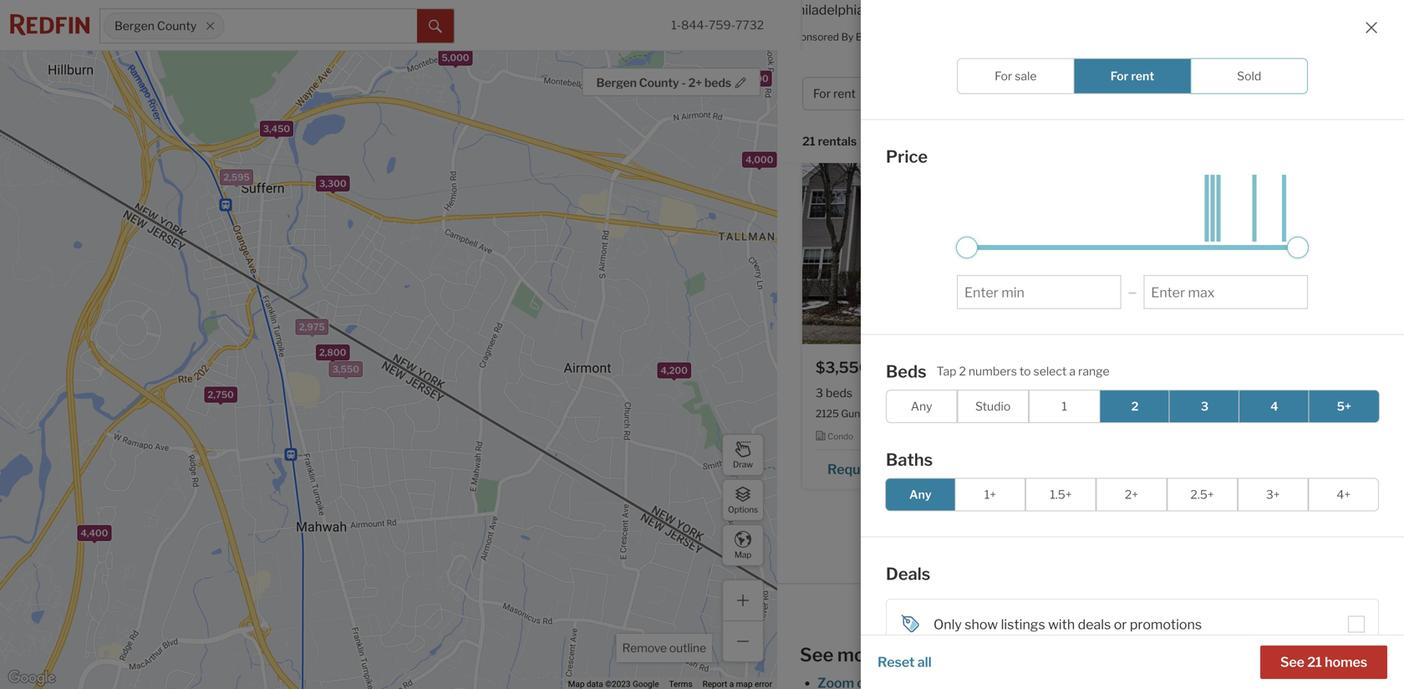 Task type: locate. For each thing, give the bounding box(es) containing it.
5+
[[1338, 399, 1352, 414]]

0 horizontal spatial for rent
[[814, 86, 856, 101]]

any down baths
[[910, 488, 932, 502]]

0 horizontal spatial homes
[[888, 643, 947, 666]]

ct,
[[884, 407, 897, 420]]

— sq ft down tap
[[922, 386, 960, 400]]

0 horizontal spatial tour
[[894, 461, 920, 477]]

county for bergen county
[[157, 19, 197, 33]]

1 horizontal spatial for rent
[[1111, 69, 1155, 83]]

5+ checkbox
[[1309, 390, 1381, 423]]

1 horizontal spatial tour
[[1189, 97, 1216, 114]]

1 right •
[[1292, 86, 1298, 101]]

2 inside option
[[1132, 399, 1139, 414]]

(201) left •
[[1253, 97, 1285, 114]]

for rent inside button
[[814, 86, 856, 101]]

1 vertical spatial rent
[[834, 86, 856, 101]]

st
[[1150, 407, 1160, 420]]

1 vertical spatial (201)
[[956, 461, 989, 477]]

request a tour button for (201) 779-8204
[[816, 455, 939, 480]]

ft up 119 2nd st unit b, mahwah, nj 07430
[[1228, 386, 1237, 400]]

2+ inside radio
[[1126, 488, 1139, 502]]

— sq ft
[[922, 386, 960, 400], [1199, 386, 1237, 400]]

beds for 2
[[1121, 386, 1148, 400]]

2 horizontal spatial a
[[1179, 97, 1187, 114]]

2+ for "2+" radio
[[1126, 488, 1139, 502]]

homes for see 21 homes
[[1326, 654, 1368, 670]]

rent up 0+
[[1132, 69, 1155, 83]]

sponsored
[[789, 31, 840, 43]]

0 horizontal spatial condo
[[828, 431, 854, 441]]

(201) up 1+
[[956, 461, 989, 477]]

1 horizontal spatial — sq ft
[[1199, 386, 1237, 400]]

nj down tap
[[943, 407, 955, 420]]

county left -
[[639, 76, 680, 90]]

remove 2+ bd / 0+ ba image
[[1173, 89, 1183, 99]]

condo for (201) 788-1042
[[1123, 68, 1149, 78]]

2+ inside button
[[1093, 86, 1107, 101]]

tap 2 numbers to select a range
[[937, 364, 1110, 379]]

1 for 1 bath
[[1157, 386, 1162, 400]]

tap
[[937, 364, 957, 379]]

option group
[[958, 58, 1309, 94], [886, 390, 1381, 423], [886, 478, 1380, 511]]

1 vertical spatial tour
[[894, 461, 920, 477]]

2 vertical spatial a
[[884, 461, 891, 477]]

3 right b,
[[1202, 399, 1209, 414]]

1 vertical spatial request a tour
[[828, 461, 920, 477]]

1 horizontal spatial (201)
[[1253, 97, 1285, 114]]

nj
[[1271, 44, 1283, 56], [943, 407, 955, 420], [1239, 407, 1250, 420]]

county for bergen county apartments for rent
[[871, 67, 935, 90]]

3,300
[[319, 178, 347, 189]]

condo
[[1123, 68, 1149, 78], [828, 431, 854, 441]]

1 horizontal spatial request a tour button
[[1111, 92, 1235, 117]]

1 horizontal spatial condo
[[1123, 68, 1149, 78]]

a right favorite button icon
[[1070, 364, 1076, 379]]

3 beds
[[816, 386, 853, 400]]

2 up 119
[[1111, 386, 1118, 400]]

for up the "21 rentals"
[[814, 86, 831, 101]]

0 horizontal spatial a
[[884, 461, 891, 477]]

1 horizontal spatial 1
[[1157, 386, 1162, 400]]

0 horizontal spatial —
[[922, 386, 932, 400]]

0 horizontal spatial request
[[828, 461, 881, 477]]

only show listings with deals or promotions
[[934, 616, 1203, 633]]

photo of 2125 gunston ct, mahwah, nj 07430 image
[[803, 138, 1082, 344]]

0 horizontal spatial request a tour button
[[816, 455, 939, 480]]

gunston
[[842, 407, 881, 420]]

philadelphia link
[[789, 1, 1096, 19]]

homes inside button
[[1326, 654, 1368, 670]]

1 horizontal spatial 3
[[1202, 399, 1209, 414]]

tour right remove 2+ bd / 0+ ba icon
[[1189, 97, 1216, 114]]

request a tour button
[[1111, 92, 1235, 117], [816, 455, 939, 480]]

6,500
[[742, 73, 769, 84]]

0 horizontal spatial 2+
[[689, 76, 703, 90]]

1-844-759-7732
[[672, 18, 764, 32]]

1 vertical spatial condo
[[828, 431, 854, 441]]

ft for 1 bath
[[1228, 386, 1237, 400]]

0 horizontal spatial see
[[800, 643, 834, 666]]

2 right tap
[[960, 364, 967, 379]]

1 ft from the left
[[951, 386, 960, 400]]

2.5+ radio
[[1168, 478, 1238, 511]]

sq down tap
[[936, 386, 949, 400]]

2 — sq ft from the left
[[1199, 386, 1237, 400]]

county inside button
[[639, 76, 680, 90]]

779-
[[992, 461, 1022, 477]]

submit search image
[[429, 20, 442, 33]]

0 vertical spatial condo
[[1123, 68, 1149, 78]]

bergen left -
[[597, 76, 637, 90]]

1 left bath at the bottom right of page
[[1157, 386, 1162, 400]]

3 for 3 beds
[[816, 386, 824, 400]]

0 horizontal spatial 3
[[816, 386, 824, 400]]

sq
[[936, 386, 949, 400], [1213, 386, 1226, 400]]

mahwah, right ct,
[[899, 407, 941, 420]]

1 horizontal spatial 2
[[1111, 386, 1118, 400]]

1 inside button
[[1292, 86, 1298, 101]]

21 rentals
[[803, 134, 857, 148]]

beds up 2125 on the right bottom of the page
[[826, 386, 853, 400]]

remove outline
[[623, 641, 707, 655]]

0 horizontal spatial 1
[[1062, 399, 1068, 414]]

2+ right -
[[689, 76, 703, 90]]

by
[[842, 31, 854, 43]]

sq for 1 bath
[[1213, 386, 1226, 400]]

$3,550 /mo
[[816, 358, 898, 377]]

(201)
[[1253, 97, 1285, 114], [956, 461, 989, 477]]

2 ft from the left
[[1228, 386, 1237, 400]]

1 vertical spatial option group
[[886, 390, 1381, 423]]

county down booking.com
[[871, 67, 935, 90]]

end of results
[[1054, 599, 1129, 613]]

beds inside bergen county - 2+ beds button
[[705, 76, 732, 90]]

favorite button checkbox
[[1047, 358, 1069, 379]]

2 right 119
[[1132, 399, 1139, 414]]

for rent up 2+ bd / 0+ ba
[[1111, 69, 1155, 83]]

for for for sale checkbox
[[995, 69, 1013, 83]]

0 horizontal spatial — sq ft
[[922, 386, 960, 400]]

rent
[[1132, 69, 1155, 83], [834, 86, 856, 101]]

2+ left bd
[[1093, 86, 1107, 101]]

2 horizontal spatial 1
[[1292, 86, 1298, 101]]

2,800
[[319, 347, 346, 358]]

see 21 homes
[[1281, 654, 1368, 670]]

condo down 2125 on the right bottom of the page
[[828, 431, 854, 441]]

0 horizontal spatial rent
[[834, 86, 856, 101]]

07430 down numbers at the bottom right of page
[[957, 407, 990, 420]]

all
[[1233, 86, 1248, 101]]

see inside button
[[1281, 654, 1305, 670]]

2 horizontal spatial for
[[1111, 69, 1129, 83]]

0 vertical spatial rent
[[1132, 69, 1155, 83]]

0 vertical spatial for rent
[[1111, 69, 1155, 83]]

2+ radio
[[1097, 478, 1168, 511]]

remove outline button
[[617, 634, 713, 662]]

2 horizontal spatial county
[[871, 67, 935, 90]]

2.5
[[862, 386, 879, 400]]

2 horizontal spatial 2
[[1132, 399, 1139, 414]]

for up bd
[[1111, 69, 1129, 83]]

— for 2.5 baths
[[922, 386, 932, 400]]

0 horizontal spatial for
[[814, 86, 831, 101]]

sq up 119 2nd st unit b, mahwah, nj 07430
[[1213, 386, 1226, 400]]

1 vertical spatial request a tour button
[[816, 455, 939, 480]]

1 down "select"
[[1062, 399, 1068, 414]]

0 horizontal spatial ft
[[951, 386, 960, 400]]

for rent up rentals
[[814, 86, 856, 101]]

2 sq from the left
[[1213, 386, 1226, 400]]

condo for (201) 779-8204
[[828, 431, 854, 441]]

for sale
[[995, 69, 1037, 83]]

1 horizontal spatial request a tour
[[1123, 97, 1216, 114]]

request a tour button for (201) 788-1042
[[1111, 92, 1235, 117]]

07430 up •
[[1285, 44, 1318, 56]]

Enter max text field
[[1152, 284, 1301, 301]]

any inside the any checkbox
[[911, 399, 933, 414]]

1 horizontal spatial county
[[639, 76, 680, 90]]

1 horizontal spatial rent
[[1132, 69, 1155, 83]]

see
[[800, 643, 834, 666], [1281, 654, 1305, 670]]

all filters • 1 button
[[1202, 77, 1309, 110]]

0 horizontal spatial sq
[[936, 386, 949, 400]]

3
[[816, 386, 824, 400], [1202, 399, 1209, 414]]

for up the home
[[995, 69, 1013, 83]]

a right ba at the right top
[[1179, 97, 1187, 114]]

(201) for (201) 779-8204
[[956, 461, 989, 477]]

range
[[1079, 364, 1110, 379]]

sold
[[1238, 69, 1262, 83]]

0 vertical spatial any
[[911, 399, 933, 414]]

1 sq from the left
[[936, 386, 949, 400]]

0 horizontal spatial (201)
[[956, 461, 989, 477]]

0 vertical spatial request a tour button
[[1111, 92, 1235, 117]]

0 vertical spatial option group
[[958, 58, 1309, 94]]

2+ right 1.5+ radio
[[1126, 488, 1139, 502]]

any inside any radio
[[910, 488, 932, 502]]

1 inside checkbox
[[1062, 399, 1068, 414]]

for inside option
[[1111, 69, 1129, 83]]

for
[[995, 69, 1013, 83], [1111, 69, 1129, 83], [814, 86, 831, 101]]

•
[[1286, 86, 1289, 101]]

0 horizontal spatial county
[[157, 19, 197, 33]]

07430 right 3 option
[[1252, 407, 1285, 420]]

3 inside option
[[1202, 399, 1209, 414]]

1 horizontal spatial homes
[[1326, 654, 1368, 670]]

maximum price slider
[[1288, 237, 1310, 258]]

beds
[[886, 361, 927, 382]]

— sq ft up 119 2nd st unit b, mahwah, nj 07430
[[1199, 386, 1237, 400]]

1 horizontal spatial see
[[1281, 654, 1305, 670]]

minimum price slider
[[957, 237, 978, 258]]

21
[[803, 134, 816, 148], [1308, 654, 1323, 670]]

condo up 0+
[[1123, 68, 1149, 78]]

387
[[1111, 44, 1131, 56]]

2+ for 2+ bd / 0+ ba
[[1093, 86, 1107, 101]]

0 horizontal spatial beds
[[705, 76, 732, 90]]

2 horizontal spatial —
[[1199, 386, 1209, 400]]

sq for 2.5 baths
[[936, 386, 949, 400]]

bergen down by
[[803, 67, 867, 90]]

a up any radio
[[884, 461, 891, 477]]

2.5+
[[1191, 488, 1215, 502]]

unit
[[1162, 407, 1181, 420]]

3 up 2125 on the right bottom of the page
[[816, 386, 824, 400]]

nj left 4
[[1239, 407, 1250, 420]]

2 horizontal spatial beds
[[1121, 386, 1148, 400]]

1 vertical spatial any
[[910, 488, 932, 502]]

2+
[[689, 76, 703, 90], [1093, 86, 1107, 101], [1126, 488, 1139, 502]]

see for see 21 homes
[[1281, 654, 1305, 670]]

numbers
[[969, 364, 1018, 379]]

3,550
[[333, 364, 360, 375]]

rent up rentals
[[834, 86, 856, 101]]

1 horizontal spatial beds
[[826, 386, 853, 400]]

1 horizontal spatial ft
[[1228, 386, 1237, 400]]

options
[[728, 504, 759, 515]]

1 vertical spatial for rent
[[814, 86, 856, 101]]

nj up sold option
[[1271, 44, 1283, 56]]

1 horizontal spatial 2+
[[1093, 86, 1107, 101]]

for rent
[[1111, 69, 1155, 83], [814, 86, 856, 101]]

1 horizontal spatial bergen
[[597, 76, 637, 90]]

more
[[838, 643, 884, 666]]

1 checkbox
[[1029, 390, 1101, 423]]

any right ct,
[[911, 399, 933, 414]]

1 vertical spatial 21
[[1308, 654, 1323, 670]]

only
[[934, 616, 962, 633]]

7732
[[736, 18, 764, 32]]

0 horizontal spatial 2
[[960, 364, 967, 379]]

mahwah,
[[1227, 44, 1269, 56], [899, 407, 941, 420], [1194, 407, 1236, 420]]

bergen left remove bergen county icon
[[115, 19, 155, 33]]

2 horizontal spatial 2+
[[1126, 488, 1139, 502]]

3 for 3
[[1202, 399, 1209, 414]]

(201) 788-1042 link
[[1235, 90, 1364, 118]]

1 — sq ft from the left
[[922, 386, 960, 400]]

reset
[[878, 654, 915, 670]]

1 horizontal spatial 21
[[1308, 654, 1323, 670]]

see 21 homes button
[[1261, 646, 1388, 679]]

tour up any radio
[[894, 461, 920, 477]]

price
[[886, 146, 928, 167]]

1 horizontal spatial sq
[[1213, 386, 1226, 400]]

beds right -
[[705, 76, 732, 90]]

deals
[[886, 564, 931, 584]]

0 vertical spatial request
[[1123, 97, 1177, 114]]

0 horizontal spatial 07430
[[957, 407, 990, 420]]

2.5 baths
[[862, 386, 913, 400]]

ft down tap
[[951, 386, 960, 400]]

0 horizontal spatial bergen
[[115, 19, 155, 33]]

for inside checkbox
[[995, 69, 1013, 83]]

(201) inside 'link'
[[956, 461, 989, 477]]

1 for 1 checkbox
[[1062, 399, 1068, 414]]

all
[[918, 654, 932, 670]]

bergen inside button
[[597, 76, 637, 90]]

any
[[911, 399, 933, 414], [910, 488, 932, 502]]

(201) for (201) 788-1042
[[1253, 97, 1285, 114]]

3,450
[[263, 124, 290, 134]]

2 horizontal spatial bergen
[[803, 67, 867, 90]]

1 horizontal spatial request
[[1123, 97, 1177, 114]]

0 vertical spatial 21
[[803, 134, 816, 148]]

— for 1 bath
[[1199, 386, 1209, 400]]

select
[[1034, 364, 1067, 379]]

bergen for bergen county apartments for rent
[[803, 67, 867, 90]]

1 horizontal spatial a
[[1070, 364, 1076, 379]]

map button
[[723, 524, 764, 566]]

county left remove bergen county icon
[[157, 19, 197, 33]]

any for studio
[[911, 399, 933, 414]]

1 horizontal spatial for
[[995, 69, 1013, 83]]

mountain
[[1164, 44, 1208, 56]]

beds up 2nd
[[1121, 386, 1148, 400]]

0 vertical spatial (201)
[[1253, 97, 1285, 114]]

0 vertical spatial tour
[[1189, 97, 1216, 114]]



Task type: vqa. For each thing, say whether or not it's contained in the screenshot.
be within Guaranteed To Be Accurate. To Verify School Enrollment Eligibility, Contact The School District Directly.
no



Task type: describe. For each thing, give the bounding box(es) containing it.
1042
[[1319, 97, 1353, 114]]

bd
[[1110, 86, 1124, 101]]

4+ radio
[[1309, 478, 1380, 511]]

844-
[[682, 18, 709, 32]]

county for bergen county - 2+ beds
[[639, 76, 680, 90]]

4,000
[[746, 154, 774, 165]]

home type button
[[973, 77, 1076, 110]]

bergen for bergen county - 2+ beds
[[597, 76, 637, 90]]

ft for 2.5 baths
[[951, 386, 960, 400]]

2 vertical spatial option group
[[886, 478, 1380, 511]]

1 horizontal spatial nj
[[1239, 407, 1250, 420]]

for rent inside option
[[1111, 69, 1155, 83]]

end
[[1054, 599, 1075, 613]]

remove
[[623, 641, 667, 655]]

type
[[1019, 86, 1044, 101]]

2 horizontal spatial nj
[[1271, 44, 1283, 56]]

2 for 2 option on the bottom of the page
[[1132, 399, 1139, 414]]

map
[[735, 550, 752, 560]]

option group containing for sale
[[958, 58, 1309, 94]]

387 green mountain rd, mahwah, nj 07430
[[1111, 44, 1318, 56]]

sort
[[878, 134, 902, 148]]

2nd
[[1130, 407, 1147, 420]]

map region
[[0, 5, 826, 689]]

0 horizontal spatial nj
[[943, 407, 955, 420]]

1 horizontal spatial —
[[1129, 286, 1138, 298]]

2 for 2 beds
[[1111, 386, 1118, 400]]

— sq ft for 2.5 baths
[[922, 386, 960, 400]]

rent inside for rent option
[[1132, 69, 1155, 83]]

Any checkbox
[[886, 390, 958, 423]]

3+
[[1267, 488, 1281, 502]]

2+ bd / 0+ ba button
[[1083, 77, 1195, 110]]

see for see more homes
[[800, 643, 834, 666]]

mahwah, right b,
[[1194, 407, 1236, 420]]

rent inside for rent button
[[834, 86, 856, 101]]

0 vertical spatial a
[[1179, 97, 1187, 114]]

baths
[[886, 449, 933, 470]]

outline
[[670, 641, 707, 655]]

0 vertical spatial request a tour
[[1123, 97, 1216, 114]]

1+
[[985, 488, 997, 502]]

1 bath
[[1157, 386, 1190, 400]]

listings
[[1002, 616, 1046, 633]]

bergen county apartments for rent
[[803, 67, 1120, 90]]

bergen county - 2+ beds
[[597, 76, 732, 90]]

119 2nd st unit b, mahwah, nj 07430
[[1111, 407, 1285, 420]]

3 checkbox
[[1170, 390, 1241, 423]]

2,595
[[223, 172, 250, 183]]

favorite button image
[[1047, 358, 1069, 379]]

2 horizontal spatial 07430
[[1285, 44, 1318, 56]]

0 horizontal spatial request a tour
[[828, 461, 920, 477]]

baths
[[882, 386, 913, 400]]

:
[[902, 134, 905, 148]]

4 checkbox
[[1239, 390, 1311, 423]]

sort : recommended
[[878, 134, 992, 148]]

to
[[1020, 364, 1032, 379]]

(201) 779-8204 link
[[939, 453, 1069, 482]]

show
[[965, 616, 999, 633]]

1 horizontal spatial 07430
[[1252, 407, 1285, 420]]

rd,
[[1210, 44, 1225, 56]]

2 beds
[[1111, 386, 1148, 400]]

rent
[[1078, 67, 1120, 90]]

reset all
[[878, 654, 932, 670]]

all filters • 1
[[1233, 86, 1298, 101]]

sponsored by booking.com
[[789, 31, 918, 43]]

For sale checkbox
[[958, 58, 1075, 94]]

promotions
[[1131, 616, 1203, 633]]

draw button
[[723, 434, 764, 476]]

bergen county - 2+ beds button
[[582, 68, 761, 96]]

2125 gunston ct, mahwah, nj 07430
[[816, 407, 990, 420]]

2125
[[816, 407, 839, 420]]

for for for rent option
[[1111, 69, 1129, 83]]

— sq ft for 1 bath
[[1199, 386, 1237, 400]]

-
[[682, 76, 686, 90]]

21 inside button
[[1308, 654, 1323, 670]]

1-844-759-7732 link
[[672, 18, 764, 32]]

2+ inside button
[[689, 76, 703, 90]]

apartments
[[939, 67, 1045, 90]]

119
[[1111, 407, 1127, 420]]

for
[[1049, 67, 1074, 90]]

1.5+ radio
[[1026, 478, 1097, 511]]

/
[[1127, 86, 1131, 101]]

Sold checkbox
[[1191, 58, 1309, 94]]

for rent button
[[803, 77, 888, 110]]

1 vertical spatial request
[[828, 461, 881, 477]]

bergen for bergen county
[[115, 19, 155, 33]]

Any radio
[[886, 478, 956, 511]]

remove bergen county image
[[205, 21, 215, 31]]

draw
[[733, 459, 754, 469]]

0 horizontal spatial 21
[[803, 134, 816, 148]]

2+ bd / 0+ ba
[[1093, 86, 1164, 101]]

3+ radio
[[1238, 478, 1309, 511]]

2 checkbox
[[1100, 390, 1171, 423]]

For rent checkbox
[[1074, 58, 1192, 94]]

ba
[[1151, 86, 1164, 101]]

8204
[[1022, 461, 1058, 477]]

beds for 3
[[826, 386, 853, 400]]

1-
[[672, 18, 682, 32]]

homes for see more homes
[[888, 643, 947, 666]]

1+ radio
[[956, 478, 1026, 511]]

see more homes
[[800, 643, 947, 666]]

any for 1+
[[910, 488, 932, 502]]

deals
[[1078, 616, 1112, 633]]

home
[[984, 86, 1017, 101]]

booking.com
[[856, 31, 918, 43]]

studio
[[976, 399, 1011, 414]]

Enter min text field
[[965, 284, 1115, 301]]

reset all button
[[878, 646, 932, 679]]

2,975
[[299, 321, 325, 332]]

759-
[[709, 18, 736, 32]]

4,200
[[661, 365, 688, 376]]

options button
[[723, 479, 764, 521]]

b,
[[1183, 407, 1192, 420]]

google image
[[4, 667, 59, 689]]

photo of 119 2nd st unit b, mahwah, nj 07430 image
[[1098, 138, 1377, 344]]

home type
[[984, 86, 1044, 101]]

bath
[[1165, 386, 1190, 400]]

Studio checkbox
[[958, 390, 1029, 423]]

4
[[1271, 399, 1279, 414]]

mahwah, up sold
[[1227, 44, 1269, 56]]

1 vertical spatial a
[[1070, 364, 1076, 379]]

0+
[[1133, 86, 1148, 101]]

with
[[1049, 616, 1076, 633]]

2,750
[[208, 389, 234, 400]]

bergen county
[[115, 19, 197, 33]]

philadelphia
[[789, 2, 865, 18]]

for inside button
[[814, 86, 831, 101]]

1.5+
[[1051, 488, 1073, 502]]

rentals
[[818, 134, 857, 148]]



